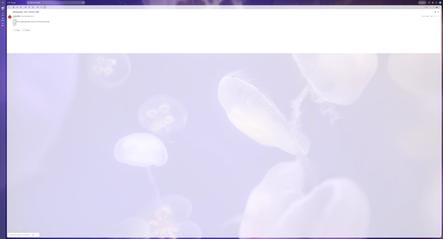 Task type: locate. For each thing, give the bounding box(es) containing it.
inbox
[[27, 13, 30, 14]]

will
[[35, 23, 36, 25]]

meet
[[2, 28, 4, 29]]

mateo,
[[16, 22, 19, 23]]

parking
[[24, 23, 28, 25]]

chat heading
[[0, 16, 6, 18]]

everything
[[32, 13, 37, 14]]

show details image
[[17, 19, 18, 20]]

park
[[46, 23, 49, 25]]

everything button
[[32, 12, 37, 14]]

meet heading
[[0, 28, 6, 29]]

spot
[[21, 12, 26, 14]]

to
[[14, 19, 15, 20]]

miller
[[19, 17, 23, 19]]

move to image
[[41, 7, 43, 9]]

your
[[39, 23, 41, 25]]

millerjeremy500@gmail.com
[[23, 17, 38, 19]]

alert
[[3, 4, 444, 6]]

gmail image
[[8, 1, 18, 5]]

me
[[15, 19, 17, 20]]

again.
[[52, 23, 55, 25]]

tow
[[36, 23, 38, 25]]

more image
[[49, 7, 51, 9]]

jeremy miller cell
[[14, 17, 38, 19]]

snooze image
[[32, 7, 33, 9]]

today.
[[30, 23, 34, 25]]

in
[[20, 23, 21, 25]]

17 link
[[1, 7, 5, 10]]

back to inbox image
[[9, 7, 11, 9]]

Search in emails search field
[[29, 1, 95, 5]]

labels image
[[45, 7, 47, 9]]

my
[[22, 23, 23, 25]]

car
[[41, 23, 43, 25]]



Task type: vqa. For each thing, say whether or not it's contained in the screenshot.
26 NOV cell
no



Task type: describe. For each thing, give the bounding box(es) containing it.
archive image
[[14, 7, 16, 9]]

if
[[43, 23, 44, 25]]

parked
[[17, 23, 20, 25]]

spaces heading
[[0, 22, 6, 23]]

parking
[[14, 12, 21, 14]]

search in emails image
[[30, 1, 33, 5]]

to me
[[14, 19, 17, 20]]

inbox button
[[26, 12, 30, 14]]

there
[[49, 23, 52, 25]]

i
[[34, 23, 34, 25]]

17
[[4, 7, 5, 8]]

add to tasks image
[[36, 7, 37, 9]]

report spam image
[[18, 7, 20, 9]]

hi mateo, you parked in my parking spot today. i will tow your car if you park there again. thanks,
[[14, 22, 56, 27]]

delete image
[[22, 7, 24, 9]]

you
[[44, 23, 46, 25]]

Search in emails text field
[[33, 2, 86, 4]]

mail heading
[[0, 10, 6, 12]]

thanks,
[[14, 25, 18, 27]]

you
[[14, 23, 16, 25]]

jeremy
[[14, 17, 19, 19]]

mail
[[2, 10, 4, 12]]

parking spot
[[14, 12, 26, 14]]

hi
[[14, 22, 15, 23]]

mail navigation
[[0, 6, 6, 240]]

jeremy miller millerjeremy500@gmail.com
[[14, 17, 38, 19]]

main menu image
[[2, 2, 4, 4]]

spaces
[[1, 22, 5, 23]]

chat
[[2, 16, 4, 18]]

spot
[[28, 23, 30, 25]]

advanced search options image
[[91, 1, 94, 5]]



